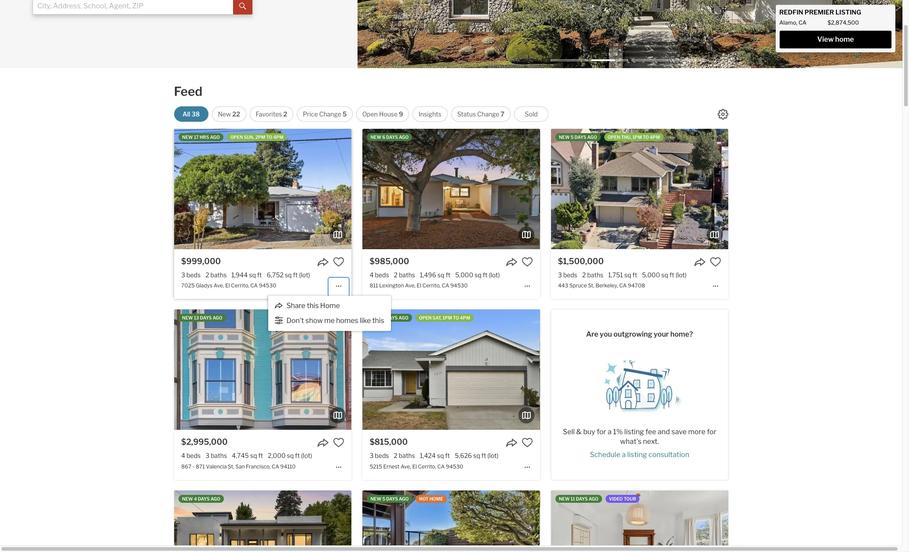 Task type: describe. For each thing, give the bounding box(es) containing it.
beds for $815,000
[[375, 453, 389, 460]]

2 baths for $815,000
[[394, 453, 415, 460]]

1 vertical spatial listing
[[628, 451, 648, 460]]

ca down 1,424 sq ft
[[438, 464, 445, 470]]

3 for $815,000
[[370, 453, 374, 460]]

homes
[[336, 317, 359, 325]]

home
[[836, 35, 855, 44]]

open for $815,000
[[419, 316, 432, 321]]

new
[[218, 110, 231, 118]]

4pm for $815,000
[[460, 316, 471, 321]]

94530 for $985,000
[[451, 283, 468, 289]]

video
[[609, 497, 623, 502]]

3 baths
[[206, 453, 227, 460]]

save
[[672, 428, 687, 437]]

don't show me homes like this
[[287, 317, 385, 325]]

home
[[430, 497, 444, 502]]

new 13 days ago
[[182, 316, 223, 321]]

4 beds for $985,000
[[370, 272, 389, 279]]

94110
[[281, 464, 296, 470]]

open sat, 1pm to 4pm
[[419, 316, 471, 321]]

-
[[193, 464, 195, 470]]

new 6 days ago
[[371, 135, 409, 140]]

$985,000
[[370, 257, 410, 266]]

3 photo of 443 spruce st, berkeley, ca 94708 image from the left
[[729, 129, 906, 250]]

0 vertical spatial this
[[307, 302, 319, 310]]

9
[[399, 110, 403, 118]]

3 photo of 5215 ernest ave, el cerrito, ca 94530 image from the left
[[540, 310, 718, 431]]

ernest
[[384, 464, 400, 470]]

ago for first photo of 5215 ernest ave, el cerrito, ca 94530 from left
[[399, 316, 409, 321]]

4pm for $1,500,000
[[650, 135, 661, 140]]

443
[[558, 283, 569, 289]]

1,751
[[609, 272, 624, 279]]

outgrowing
[[614, 330, 653, 339]]

1,496
[[420, 272, 437, 279]]

1%
[[614, 428, 623, 437]]

ca down the '1,944 sq ft'
[[251, 283, 258, 289]]

change for 7
[[478, 110, 500, 118]]

5,000 sq ft (lot) for $1,500,000
[[643, 272, 687, 279]]

1 vertical spatial a
[[622, 451, 626, 460]]

favorite button checkbox
[[333, 257, 345, 268]]

baths for $815,000
[[399, 453, 415, 460]]

ave, for $815,000
[[401, 464, 411, 470]]

redfin
[[780, 8, 804, 16]]

dialog containing share this home
[[269, 296, 391, 332]]

867
[[181, 464, 192, 470]]

new 22
[[218, 110, 240, 118]]

5,000 for $1,500,000
[[643, 272, 661, 279]]

811
[[370, 283, 378, 289]]

berkeley,
[[596, 283, 619, 289]]

4 for $985,000
[[370, 272, 374, 279]]

feed
[[174, 84, 203, 99]]

22
[[232, 110, 240, 118]]

2 photo of 5215 ernest ave, el cerrito, ca 94530 image from the left
[[363, 310, 540, 431]]

Status Change radio
[[451, 107, 511, 122]]

4 beds for $2,995,000
[[181, 453, 201, 460]]

fee
[[646, 428, 657, 437]]

ave, for $985,000
[[405, 283, 416, 289]]

3 photo of 811 lexington ave, el cerrito, ca 94530 image from the left
[[540, 129, 718, 250]]

4 for $2,995,000
[[181, 453, 185, 460]]

to for $1,500,000
[[643, 135, 649, 140]]

baths for $1,500,000
[[588, 272, 604, 279]]

3 for $999,000
[[181, 272, 185, 279]]

schedule
[[590, 451, 621, 460]]

5,626
[[455, 453, 472, 460]]

all
[[183, 110, 190, 118]]

sell & buy for a 1% listing fee and save more for what's next.
[[563, 428, 717, 446]]

&
[[577, 428, 582, 437]]

sq up francisco,
[[250, 453, 257, 460]]

94530 for $815,000
[[446, 464, 464, 470]]

1 photo of 7428 seaview pl, el cerrito (cc), ca 94530 image from the left
[[185, 491, 363, 553]]

$1,500,000
[[558, 257, 604, 266]]

3 for $1,500,000
[[558, 272, 562, 279]]

status
[[458, 110, 476, 118]]

(lot) for $1,500,000
[[676, 272, 687, 279]]

favorite button checkbox for $815,000
[[522, 438, 533, 449]]

baths for $985,000
[[399, 272, 415, 279]]

your
[[654, 330, 669, 339]]

1,944 sq ft
[[232, 272, 262, 279]]

cerrito, for $999,000
[[231, 283, 249, 289]]

ago for third photo of 811 lexington ave, el cerrito, ca 94530 from right
[[399, 135, 409, 140]]

el for $815,000
[[413, 464, 417, 470]]

ago for first the photo of 443 spruce st, berkeley, ca 94708
[[588, 135, 598, 140]]

don't
[[287, 317, 304, 325]]

3 photo of 520 vermont st, san francisco, ca 94107 image from the left
[[729, 491, 906, 553]]

change for 5
[[319, 110, 342, 118]]

2 photo of 811 lexington ave, el cerrito, ca 94530 image from the left
[[363, 129, 540, 250]]

ca right alamo,
[[799, 20, 807, 26]]

price
[[303, 110, 318, 118]]

sq right 1,751
[[625, 272, 632, 279]]

2 vertical spatial 4
[[194, 497, 197, 502]]

submit search image
[[239, 3, 246, 10]]

3 beds for $999,000
[[181, 272, 201, 279]]

11
[[571, 497, 575, 502]]

3 photo of 7428 seaview pl, el cerrito (cc), ca 94530 image from the left
[[540, 491, 718, 553]]

video tour
[[609, 497, 637, 502]]

favorite button checkbox for $1,500,000
[[710, 257, 722, 268]]

insights
[[419, 110, 442, 118]]

17
[[194, 135, 199, 140]]

premier
[[805, 8, 835, 16]]

are you outgrowing your home?
[[587, 330, 694, 339]]

to for $999,000
[[266, 135, 273, 140]]

like
[[360, 317, 371, 325]]

house
[[379, 110, 398, 118]]

hot home
[[420, 497, 444, 502]]

alamo, ca
[[780, 20, 807, 26]]

2 for $1,500,000
[[583, 272, 586, 279]]

all 38
[[183, 110, 200, 118]]

ave, for $999,000
[[214, 283, 224, 289]]

811 lexington ave, el cerrito, ca 94530
[[370, 283, 468, 289]]

new 5 days ago for open thu, 1pm to 4pm
[[559, 135, 598, 140]]

New radio
[[212, 107, 246, 122]]

view home link
[[780, 30, 893, 49]]

show
[[306, 317, 323, 325]]

2 baths for $1,500,000
[[583, 272, 604, 279]]

gladys
[[196, 283, 213, 289]]

new 7 days ago
[[371, 316, 409, 321]]

(lot) for $985,000
[[489, 272, 500, 279]]

3 beds for $1,500,000
[[558, 272, 578, 279]]

sq right '1,496'
[[438, 272, 445, 279]]

ago for 3rd photo of 7428 seaview pl, el cerrito (cc), ca 94530 from the right
[[399, 497, 409, 502]]

view home
[[818, 35, 855, 44]]

1,944
[[232, 272, 248, 279]]

94708
[[628, 283, 646, 289]]

beds for $985,000
[[375, 272, 389, 279]]

view
[[818, 35, 834, 44]]

favorite button image for $985,000
[[522, 257, 533, 268]]

new 5 days ago for hot home
[[371, 497, 409, 502]]

favorite button image for $999,000
[[333, 257, 345, 268]]

thu,
[[622, 135, 632, 140]]

94530 for $999,000
[[259, 283, 276, 289]]

2 baths for $985,000
[[394, 272, 415, 279]]

1 vertical spatial 7
[[383, 316, 385, 321]]

1 photo of 933 oxford, berkeley, ca 94707 image from the left
[[0, 491, 174, 553]]

to for $815,000
[[453, 316, 459, 321]]

2 photo of 933 oxford, berkeley, ca 94707 image from the left
[[174, 491, 352, 553]]

favorites 2
[[256, 110, 287, 118]]

consultation
[[649, 451, 690, 460]]

tour
[[624, 497, 637, 502]]

favorite button checkbox for $985,000
[[522, 257, 533, 268]]

open sun, 2pm to 4pm
[[231, 135, 284, 140]]

5,626 sq ft (lot)
[[455, 453, 499, 460]]

sat,
[[433, 316, 442, 321]]

option group containing all
[[174, 107, 549, 122]]

ago down valencia in the bottom left of the page
[[211, 497, 220, 502]]

5,000 for $985,000
[[456, 272, 474, 279]]

4pm for $999,000
[[273, 135, 284, 140]]

1 photo of 443 spruce st, berkeley, ca 94708 image from the left
[[374, 129, 551, 250]]



Task type: locate. For each thing, give the bounding box(es) containing it.
open for $1,500,000
[[608, 135, 621, 140]]

1 horizontal spatial 1pm
[[633, 135, 642, 140]]

hrs
[[200, 135, 209, 140]]

0 horizontal spatial st,
[[228, 464, 234, 470]]

0 horizontal spatial to
[[266, 135, 273, 140]]

what's
[[621, 438, 642, 446]]

867 - 871 valencia st, san francisco, ca 94110
[[181, 464, 296, 470]]

to right 2pm
[[266, 135, 273, 140]]

1 vertical spatial 4 beds
[[181, 453, 201, 460]]

1pm right sat,
[[443, 316, 452, 321]]

2 for $985,000
[[394, 272, 398, 279]]

2 baths up 443 spruce st, berkeley, ca 94708
[[583, 272, 604, 279]]

1 horizontal spatial 4
[[194, 497, 197, 502]]

1 5,000 sq ft (lot) from the left
[[456, 272, 500, 279]]

listing
[[836, 8, 862, 16]]

1pm for $1,500,000
[[633, 135, 642, 140]]

cerrito, for $815,000
[[418, 464, 437, 470]]

2 up ernest
[[394, 453, 398, 460]]

favorite button image
[[522, 438, 533, 449]]

change inside radio
[[478, 110, 500, 118]]

ago
[[210, 135, 220, 140], [399, 135, 409, 140], [588, 135, 598, 140], [213, 316, 223, 321], [399, 316, 409, 321], [211, 497, 220, 502], [399, 497, 409, 502], [589, 497, 599, 502]]

5215
[[370, 464, 382, 470]]

0 horizontal spatial new 5 days ago
[[371, 497, 409, 502]]

st, right "spruce"
[[589, 283, 595, 289]]

listing up what's
[[625, 428, 645, 437]]

el for $985,000
[[417, 283, 422, 289]]

5,000 sq ft (lot) for $985,000
[[456, 272, 500, 279]]

5 for hot home
[[383, 497, 386, 502]]

0 horizontal spatial 7
[[383, 316, 385, 321]]

0 horizontal spatial 4
[[181, 453, 185, 460]]

2 up lexington
[[394, 272, 398, 279]]

5,000 sq ft (lot) right 1,496 sq ft
[[456, 272, 500, 279]]

2 horizontal spatial to
[[643, 135, 649, 140]]

valencia
[[206, 464, 227, 470]]

beds up -
[[187, 453, 201, 460]]

3 beds for $815,000
[[370, 453, 389, 460]]

cerrito, down '1,496'
[[423, 283, 441, 289]]

for right the buy
[[597, 428, 607, 437]]

favorite button checkbox
[[522, 257, 533, 268], [710, 257, 722, 268], [333, 438, 345, 449], [522, 438, 533, 449]]

ago right 6
[[399, 135, 409, 140]]

0 vertical spatial a
[[608, 428, 612, 437]]

ago for 1st photo of 867 - 871 valencia st, san francisco, ca 94110 from the left
[[213, 316, 223, 321]]

Insights radio
[[413, 107, 448, 122]]

0 horizontal spatial 5,000 sq ft (lot)
[[456, 272, 500, 279]]

ago for first photo of 520 vermont st, san francisco, ca 94107
[[589, 497, 599, 502]]

1 horizontal spatial to
[[453, 316, 459, 321]]

el right gladys
[[225, 283, 230, 289]]

beds up 5215
[[375, 453, 389, 460]]

open thu, 1pm to 4pm
[[608, 135, 661, 140]]

7 left sold
[[501, 110, 505, 118]]

$999,000
[[181, 257, 221, 266]]

share this home button
[[275, 302, 341, 310]]

0 horizontal spatial a
[[608, 428, 612, 437]]

7025
[[181, 283, 195, 289]]

a left 1% on the right bottom of the page
[[608, 428, 612, 437]]

2 inside favorites option
[[284, 110, 287, 118]]

el for $999,000
[[225, 283, 230, 289]]

more
[[689, 428, 706, 437]]

1 change from the left
[[319, 110, 342, 118]]

0 vertical spatial 4
[[370, 272, 374, 279]]

new
[[182, 135, 193, 140], [371, 135, 382, 140], [559, 135, 570, 140], [182, 316, 193, 321], [371, 316, 382, 321], [182, 497, 193, 502], [371, 497, 382, 502], [559, 497, 570, 502]]

el down '1,496'
[[417, 283, 422, 289]]

7025 gladys ave, el cerrito, ca 94530
[[181, 283, 276, 289]]

change right 'price'
[[319, 110, 342, 118]]

2 5,000 from the left
[[643, 272, 661, 279]]

change inside 'option'
[[319, 110, 342, 118]]

5,000 sq ft (lot) up 94708
[[643, 272, 687, 279]]

1 vertical spatial 1pm
[[443, 316, 452, 321]]

ave, right lexington
[[405, 283, 416, 289]]

1 horizontal spatial open
[[419, 316, 432, 321]]

1,424 sq ft
[[420, 453, 450, 460]]

photo of 443 spruce st, berkeley, ca 94708 image
[[374, 129, 551, 250], [551, 129, 729, 250], [729, 129, 906, 250]]

photo of 811 lexington ave, el cerrito, ca 94530 image
[[185, 129, 363, 250], [363, 129, 540, 250], [540, 129, 718, 250]]

94530 down 6,752
[[259, 283, 276, 289]]

1 horizontal spatial for
[[708, 428, 717, 437]]

1 vertical spatial this
[[373, 317, 385, 325]]

4 down -
[[194, 497, 197, 502]]

baths up 5215 ernest ave, el cerrito, ca 94530
[[399, 453, 415, 460]]

5 for open thu, 1pm to 4pm
[[571, 135, 574, 140]]

5 inside price change 'option'
[[343, 110, 347, 118]]

photo of 933 oxford, berkeley, ca 94707 image
[[0, 491, 174, 553], [174, 491, 352, 553], [352, 491, 529, 553]]

beds up 811
[[375, 272, 389, 279]]

2 up "spruce"
[[583, 272, 586, 279]]

1 horizontal spatial 5,000 sq ft (lot)
[[643, 272, 687, 279]]

4 up 867
[[181, 453, 185, 460]]

7 inside status change radio
[[501, 110, 505, 118]]

baths for $2,995,000
[[211, 453, 227, 460]]

4 beds up -
[[181, 453, 201, 460]]

you
[[600, 330, 613, 339]]

1 5,000 from the left
[[456, 272, 474, 279]]

1 horizontal spatial a
[[622, 451, 626, 460]]

94530 down 1,496 sq ft
[[451, 283, 468, 289]]

photo of 867 - 871 valencia st, san francisco, ca 94110 image
[[0, 310, 174, 431], [174, 310, 352, 431], [352, 310, 529, 431]]

and
[[658, 428, 671, 437]]

Price Change radio
[[297, 107, 353, 122]]

baths up valencia in the bottom left of the page
[[211, 453, 227, 460]]

a down what's
[[622, 451, 626, 460]]

cerrito, for $985,000
[[423, 283, 441, 289]]

2 photo of 520 vermont st, san francisco, ca 94107 image from the left
[[551, 491, 729, 553]]

sq right 6,752
[[285, 272, 292, 279]]

ago for 3rd photo of 7025 gladys ave, el cerrito, ca 94530 from right
[[210, 135, 220, 140]]

st,
[[589, 283, 595, 289], [228, 464, 234, 470]]

All radio
[[174, 107, 208, 122]]

4 up 811
[[370, 272, 374, 279]]

spruce
[[570, 283, 587, 289]]

new 17 hrs ago
[[182, 135, 220, 140]]

home
[[320, 302, 340, 310]]

baths up 443 spruce st, berkeley, ca 94708
[[588, 272, 604, 279]]

Open House radio
[[357, 107, 409, 122]]

0 vertical spatial st,
[[589, 283, 595, 289]]

price change 5
[[303, 110, 347, 118]]

2 for $999,000
[[206, 272, 209, 279]]

buy
[[584, 428, 596, 437]]

5,000 sq ft (lot)
[[456, 272, 500, 279], [643, 272, 687, 279]]

0 horizontal spatial this
[[307, 302, 319, 310]]

0 horizontal spatial 5,000
[[456, 272, 474, 279]]

cerrito, down the 1,424
[[418, 464, 437, 470]]

photo of 7428 seaview pl, el cerrito (cc), ca 94530 image
[[185, 491, 363, 553], [363, 491, 540, 553], [540, 491, 718, 553]]

beds for $999,000
[[187, 272, 201, 279]]

(lot)
[[299, 272, 310, 279], [489, 272, 500, 279], [676, 272, 687, 279], [301, 453, 312, 460], [488, 453, 499, 460]]

favorite button checkbox for $2,995,000
[[333, 438, 345, 449]]

el right ernest
[[413, 464, 417, 470]]

5215 ernest ave, el cerrito, ca 94530
[[370, 464, 464, 470]]

2 5,000 sq ft (lot) from the left
[[643, 272, 687, 279]]

0 horizontal spatial for
[[597, 428, 607, 437]]

redfin premier listing
[[780, 8, 862, 16]]

0 vertical spatial 1pm
[[633, 135, 642, 140]]

open left sat,
[[419, 316, 432, 321]]

this up show
[[307, 302, 319, 310]]

this right like
[[373, 317, 385, 325]]

open left thu,
[[608, 135, 621, 140]]

1 horizontal spatial 5
[[383, 497, 386, 502]]

1 horizontal spatial 4pm
[[460, 316, 471, 321]]

2 horizontal spatial 3 beds
[[558, 272, 578, 279]]

1 photo of 811 lexington ave, el cerrito, ca 94530 image from the left
[[185, 129, 363, 250]]

2 horizontal spatial open
[[608, 135, 621, 140]]

Favorites radio
[[250, 107, 294, 122]]

4,745 sq ft
[[232, 453, 263, 460]]

this
[[307, 302, 319, 310], [373, 317, 385, 325]]

3 beds up 5215
[[370, 453, 389, 460]]

0 vertical spatial listing
[[625, 428, 645, 437]]

ago right hrs
[[210, 135, 220, 140]]

0 horizontal spatial 4pm
[[273, 135, 284, 140]]

1 photo of 7025 gladys ave, el cerrito, ca 94530 image from the left
[[0, 129, 174, 250]]

1 photo of 867 - 871 valencia st, san francisco, ca 94110 image from the left
[[0, 310, 174, 431]]

4pm right sat,
[[460, 316, 471, 321]]

beds for $2,995,000
[[187, 453, 201, 460]]

a inside sell & buy for a 1% listing fee and save more for what's next.
[[608, 428, 612, 437]]

st, left san
[[228, 464, 234, 470]]

sq up 94110
[[287, 453, 294, 460]]

favorite button image
[[333, 257, 345, 268], [522, 257, 533, 268], [710, 257, 722, 268], [333, 438, 345, 449]]

1pm right thu,
[[633, 135, 642, 140]]

2 up gladys
[[206, 272, 209, 279]]

open
[[231, 135, 243, 140], [608, 135, 621, 140], [419, 316, 432, 321]]

(lot) for $2,995,000
[[301, 453, 312, 460]]

94530 down 5,626
[[446, 464, 464, 470]]

0 horizontal spatial 1pm
[[443, 316, 452, 321]]

baths for $999,000
[[211, 272, 227, 279]]

13
[[194, 316, 199, 321]]

listing
[[625, 428, 645, 437], [628, 451, 648, 460]]

new 4 days ago
[[182, 497, 220, 502]]

0 horizontal spatial change
[[319, 110, 342, 118]]

1 horizontal spatial st,
[[589, 283, 595, 289]]

$2,874,500
[[828, 20, 860, 26]]

ca down 1,496 sq ft
[[442, 283, 450, 289]]

to right thu,
[[643, 135, 649, 140]]

0 vertical spatial 4 beds
[[370, 272, 389, 279]]

1 horizontal spatial 5,000
[[643, 272, 661, 279]]

2 horizontal spatial 4pm
[[650, 135, 661, 140]]

open
[[363, 110, 378, 118]]

listing down what's
[[628, 451, 648, 460]]

0 vertical spatial 5
[[343, 110, 347, 118]]

2 for from the left
[[708, 428, 717, 437]]

1pm for $815,000
[[443, 316, 452, 321]]

(lot) for $999,000
[[299, 272, 310, 279]]

ago left sat,
[[399, 316, 409, 321]]

0 horizontal spatial 3 beds
[[181, 272, 201, 279]]

4pm
[[273, 135, 284, 140], [650, 135, 661, 140], [460, 316, 471, 321]]

ago right 11
[[589, 497, 599, 502]]

Sold radio
[[515, 107, 549, 122]]

beds up '443'
[[564, 272, 578, 279]]

share
[[287, 302, 306, 310]]

3 up 5215
[[370, 453, 374, 460]]

1 horizontal spatial new 5 days ago
[[559, 135, 598, 140]]

1 photo of 5215 ernest ave, el cerrito, ca 94530 image from the left
[[185, 310, 363, 431]]

1 horizontal spatial 4 beds
[[370, 272, 389, 279]]

5
[[343, 110, 347, 118], [571, 135, 574, 140], [383, 497, 386, 502]]

change right the status
[[478, 110, 500, 118]]

el
[[225, 283, 230, 289], [417, 283, 422, 289], [413, 464, 417, 470]]

favorite button image for $2,995,000
[[333, 438, 345, 449]]

a
[[608, 428, 612, 437], [622, 451, 626, 460]]

lexington
[[379, 283, 404, 289]]

favorites
[[256, 110, 282, 118]]

san
[[236, 464, 245, 470]]

0 vertical spatial new 5 days ago
[[559, 135, 598, 140]]

4,745
[[232, 453, 249, 460]]

4 beds
[[370, 272, 389, 279], [181, 453, 201, 460]]

1 horizontal spatial 7
[[501, 110, 505, 118]]

2 baths
[[206, 272, 227, 279], [394, 272, 415, 279], [583, 272, 604, 279], [394, 453, 415, 460]]

open left the sun,
[[231, 135, 243, 140]]

beds for $1,500,000
[[564, 272, 578, 279]]

6,752
[[267, 272, 284, 279]]

3
[[181, 272, 185, 279], [558, 272, 562, 279], [206, 453, 210, 460], [370, 453, 374, 460]]

1 for from the left
[[597, 428, 607, 437]]

an image of a house image
[[596, 354, 684, 414]]

$2,995,000
[[181, 438, 228, 447]]

ago left thu,
[[588, 135, 598, 140]]

1 vertical spatial new 5 days ago
[[371, 497, 409, 502]]

3 up '443'
[[558, 272, 562, 279]]

sq right 5,626
[[474, 453, 480, 460]]

ave, right ernest
[[401, 464, 411, 470]]

change
[[319, 110, 342, 118], [478, 110, 500, 118]]

3 up 7025
[[181, 272, 185, 279]]

ago left hot
[[399, 497, 409, 502]]

1,496 sq ft
[[420, 272, 451, 279]]

open for $999,000
[[231, 135, 243, 140]]

ca
[[799, 20, 807, 26], [251, 283, 258, 289], [442, 283, 450, 289], [620, 283, 627, 289], [272, 464, 279, 470], [438, 464, 445, 470]]

ft
[[257, 272, 262, 279], [293, 272, 298, 279], [446, 272, 451, 279], [483, 272, 488, 279], [633, 272, 638, 279], [670, 272, 675, 279], [259, 453, 263, 460], [295, 453, 300, 460], [446, 453, 450, 460], [482, 453, 487, 460]]

1,424
[[420, 453, 436, 460]]

7
[[501, 110, 505, 118], [383, 316, 385, 321]]

2 baths for $999,000
[[206, 272, 227, 279]]

3 beds up 7025
[[181, 272, 201, 279]]

2 photo of 443 spruce st, berkeley, ca 94708 image from the left
[[551, 129, 729, 250]]

baths up 811 lexington ave, el cerrito, ca 94530
[[399, 272, 415, 279]]

2 horizontal spatial 4
[[370, 272, 374, 279]]

1 horizontal spatial 3 beds
[[370, 453, 389, 460]]

$815,000
[[370, 438, 408, 447]]

5,000 right 1,496 sq ft
[[456, 272, 474, 279]]

0 vertical spatial 7
[[501, 110, 505, 118]]

to right sat,
[[453, 316, 459, 321]]

francisco,
[[246, 464, 271, 470]]

new 11 days ago
[[559, 497, 599, 502]]

1 horizontal spatial change
[[478, 110, 500, 118]]

3 photo of 867 - 871 valencia st, san francisco, ca 94110 image from the left
[[352, 310, 529, 431]]

hot
[[420, 497, 429, 502]]

open house 9
[[363, 110, 403, 118]]

next.
[[644, 438, 660, 446]]

38
[[192, 110, 200, 118]]

ave, right gladys
[[214, 283, 224, 289]]

sell
[[563, 428, 575, 437]]

4 beds up 811
[[370, 272, 389, 279]]

7 right like
[[383, 316, 385, 321]]

status change 7
[[458, 110, 505, 118]]

cerrito, down 1,944
[[231, 283, 249, 289]]

me
[[325, 317, 335, 325]]

2 baths up gladys
[[206, 272, 227, 279]]

sq right 1,944
[[249, 272, 256, 279]]

new 5 days ago
[[559, 135, 598, 140], [371, 497, 409, 502]]

sq right 1,751 sq ft
[[662, 272, 669, 279]]

2 photo of 7428 seaview pl, el cerrito (cc), ca 94530 image from the left
[[363, 491, 540, 553]]

are
[[587, 330, 599, 339]]

photo of 520 vermont st, san francisco, ca 94107 image
[[374, 491, 551, 553], [551, 491, 729, 553], [729, 491, 906, 553]]

2
[[284, 110, 287, 118], [206, 272, 209, 279], [394, 272, 398, 279], [583, 272, 586, 279], [394, 453, 398, 460]]

City, Address, School, Agent, ZIP search field
[[33, 0, 233, 15]]

2 change from the left
[[478, 110, 500, 118]]

favorite button image for $1,500,000
[[710, 257, 722, 268]]

2 horizontal spatial 5
[[571, 135, 574, 140]]

2 right favorites
[[284, 110, 287, 118]]

dialog
[[269, 296, 391, 332]]

1 photo of 520 vermont st, san francisco, ca 94107 image from the left
[[374, 491, 551, 553]]

photo of 5215 ernest ave, el cerrito, ca 94530 image
[[185, 310, 363, 431], [363, 310, 540, 431], [540, 310, 718, 431]]

871
[[196, 464, 205, 470]]

4pm right 2pm
[[273, 135, 284, 140]]

for right more
[[708, 428, 717, 437]]

photo of 7025 gladys ave, el cerrito, ca 94530 image
[[0, 129, 174, 250], [174, 129, 352, 250], [352, 129, 529, 250]]

4pm right thu,
[[650, 135, 661, 140]]

2 photo of 7025 gladys ave, el cerrito, ca 94530 image from the left
[[174, 129, 352, 250]]

option group
[[174, 107, 549, 122]]

sq right the 1,424
[[437, 453, 444, 460]]

1,751 sq ft
[[609, 272, 638, 279]]

0 horizontal spatial open
[[231, 135, 243, 140]]

days
[[387, 135, 398, 140], [575, 135, 587, 140], [200, 316, 212, 321], [386, 316, 398, 321], [198, 497, 210, 502], [386, 497, 398, 502], [576, 497, 588, 502]]

3 beds up '443'
[[558, 272, 578, 279]]

baths
[[211, 272, 227, 279], [399, 272, 415, 279], [588, 272, 604, 279], [211, 453, 227, 460], [399, 453, 415, 460]]

alamo,
[[780, 20, 798, 26]]

ago right 13
[[213, 316, 223, 321]]

beds up 7025
[[187, 272, 201, 279]]

0 horizontal spatial 5
[[343, 110, 347, 118]]

3 photo of 933 oxford, berkeley, ca 94707 image from the left
[[352, 491, 529, 553]]

1 vertical spatial 4
[[181, 453, 185, 460]]

94530
[[259, 283, 276, 289], [451, 283, 468, 289], [446, 464, 464, 470]]

0 horizontal spatial 4 beds
[[181, 453, 201, 460]]

baths up '7025 gladys ave, el cerrito, ca 94530'
[[211, 272, 227, 279]]

5,000 up 94708
[[643, 272, 661, 279]]

1 vertical spatial st,
[[228, 464, 234, 470]]

sq right 1,496 sq ft
[[475, 272, 482, 279]]

3 up valencia in the bottom left of the page
[[206, 453, 210, 460]]

2 photo of 867 - 871 valencia st, san francisco, ca 94110 image from the left
[[174, 310, 352, 431]]

2,000 sq ft (lot)
[[268, 453, 312, 460]]

ca down 1,751 sq ft
[[620, 283, 627, 289]]

listing inside sell & buy for a 1% listing fee and save more for what's next.
[[625, 428, 645, 437]]

2 for $815,000
[[394, 453, 398, 460]]

share this home
[[287, 302, 340, 310]]

2 baths up 5215 ernest ave, el cerrito, ca 94530
[[394, 453, 415, 460]]

1 vertical spatial 5
[[571, 135, 574, 140]]

2 vertical spatial 5
[[383, 497, 386, 502]]

2 baths up lexington
[[394, 272, 415, 279]]

schedule a listing consultation
[[590, 451, 690, 460]]

1 horizontal spatial this
[[373, 317, 385, 325]]

3 photo of 7025 gladys ave, el cerrito, ca 94530 image from the left
[[352, 129, 529, 250]]

ca down 2,000
[[272, 464, 279, 470]]

(lot) for $815,000
[[488, 453, 499, 460]]

2pm
[[255, 135, 265, 140]]



Task type: vqa. For each thing, say whether or not it's contained in the screenshot.
1st the photo of 443 spruce st, berkeley, ca 94708
yes



